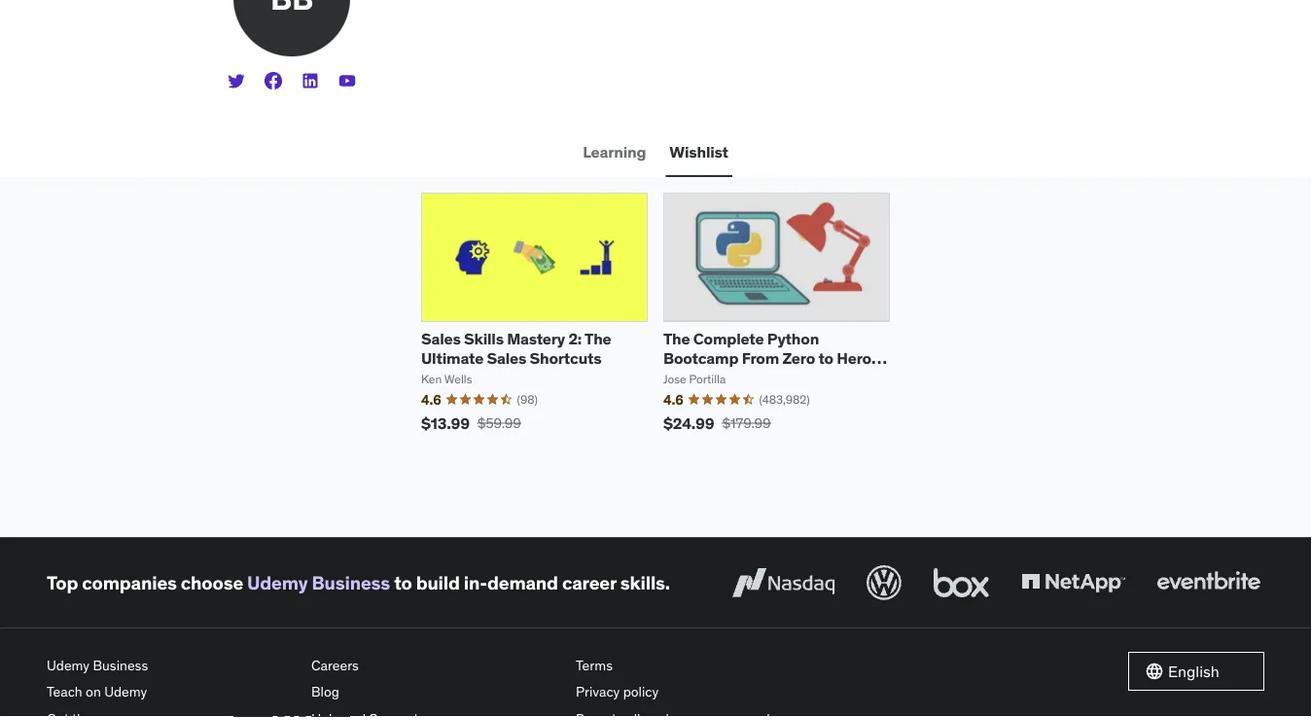 Task type: vqa. For each thing, say whether or not it's contained in the screenshot.
22.5 Hours On-Demand Video
no



Task type: describe. For each thing, give the bounding box(es) containing it.
mastery
[[507, 329, 565, 349]]

privacy policy link
[[576, 679, 825, 706]]

0 horizontal spatial sales
[[421, 329, 461, 349]]

the complete python bootcamp from zero to hero in python
[[664, 329, 889, 386]]

learning
[[583, 141, 646, 161]]

the inside the complete python bootcamp from zero to hero in python
[[664, 329, 690, 349]]

privacy
[[576, 683, 620, 701]]

companies
[[82, 571, 177, 594]]

blog
[[311, 683, 340, 701]]

linkedin image
[[301, 71, 320, 91]]

teach on udemy link
[[47, 679, 296, 706]]

careers blog
[[311, 656, 359, 701]]

top companies choose udemy business to build in-demand career skills.
[[47, 571, 671, 594]]

wishlist button
[[666, 128, 733, 175]]

facebook image
[[264, 71, 283, 91]]

policy
[[623, 683, 659, 701]]

netapp image
[[1018, 562, 1130, 604]]

youtube image
[[338, 71, 357, 91]]

the complete python bootcamp from zero to hero in python link
[[664, 329, 889, 386]]

career
[[562, 571, 617, 594]]

complete
[[694, 329, 764, 349]]

business inside "udemy business teach on udemy"
[[93, 656, 148, 674]]

1 vertical spatial python
[[664, 366, 716, 386]]

teach
[[47, 683, 82, 701]]

hero
[[837, 348, 872, 368]]

nasdaq image
[[728, 562, 840, 604]]

bootcamp
[[664, 348, 739, 368]]

on
[[86, 683, 101, 701]]

from
[[742, 348, 780, 368]]

2 horizontal spatial udemy
[[247, 571, 308, 594]]

eventbrite image
[[1153, 562, 1265, 604]]



Task type: locate. For each thing, give the bounding box(es) containing it.
to
[[819, 348, 834, 368], [394, 571, 412, 594]]

sales right ultimate
[[487, 348, 527, 368]]

ultimate
[[421, 348, 484, 368]]

sales left skills
[[421, 329, 461, 349]]

business up the on
[[93, 656, 148, 674]]

the left "complete"
[[664, 329, 690, 349]]

to right "zero"
[[819, 348, 834, 368]]

udemy up teach
[[47, 656, 90, 674]]

0 vertical spatial udemy
[[247, 571, 308, 594]]

0 vertical spatial to
[[819, 348, 834, 368]]

1 horizontal spatial to
[[819, 348, 834, 368]]

terms link
[[576, 652, 825, 679]]

small image
[[1145, 662, 1165, 681]]

1 horizontal spatial the
[[664, 329, 690, 349]]

choose
[[181, 571, 243, 594]]

1 vertical spatial udemy
[[47, 656, 90, 674]]

skills
[[464, 329, 504, 349]]

udemy business link
[[247, 571, 390, 594], [47, 652, 296, 679]]

volkswagen image
[[863, 562, 906, 604]]

udemy
[[247, 571, 308, 594], [47, 656, 90, 674], [104, 683, 147, 701]]

1 vertical spatial udemy business link
[[47, 652, 296, 679]]

1 the from the left
[[585, 329, 612, 349]]

2 vertical spatial udemy
[[104, 683, 147, 701]]

python down "complete"
[[664, 366, 716, 386]]

the
[[585, 329, 612, 349], [664, 329, 690, 349]]

blog link
[[311, 679, 561, 706]]

skills.
[[621, 571, 671, 594]]

terms
[[576, 656, 613, 674]]

english
[[1169, 661, 1220, 681]]

0 horizontal spatial the
[[585, 329, 612, 349]]

0 vertical spatial udemy business link
[[247, 571, 390, 594]]

2:
[[569, 329, 582, 349]]

0 vertical spatial business
[[312, 571, 390, 594]]

0 horizontal spatial python
[[664, 366, 716, 386]]

box image
[[929, 562, 995, 604]]

top
[[47, 571, 78, 594]]

sales
[[421, 329, 461, 349], [487, 348, 527, 368]]

1 vertical spatial to
[[394, 571, 412, 594]]

0 vertical spatial python
[[768, 329, 819, 349]]

demand
[[488, 571, 559, 594]]

careers link
[[311, 652, 561, 679]]

1 horizontal spatial udemy
[[104, 683, 147, 701]]

0 horizontal spatial to
[[394, 571, 412, 594]]

0 horizontal spatial udemy
[[47, 656, 90, 674]]

udemy right the on
[[104, 683, 147, 701]]

udemy right "choose"
[[247, 571, 308, 594]]

terms privacy policy
[[576, 656, 659, 701]]

wishlist
[[670, 141, 729, 161]]

the right 2:
[[585, 329, 612, 349]]

sales skills mastery 2:  the ultimate sales shortcuts
[[421, 329, 612, 368]]

to left build
[[394, 571, 412, 594]]

sales skills mastery 2:  the ultimate sales shortcuts link
[[421, 329, 612, 368]]

udemy business link up the on
[[47, 652, 296, 679]]

1 horizontal spatial business
[[312, 571, 390, 594]]

business up careers
[[312, 571, 390, 594]]

to inside the complete python bootcamp from zero to hero in python
[[819, 348, 834, 368]]

english button
[[1129, 652, 1265, 691]]

twitter image
[[227, 71, 246, 91]]

udemy business link up careers
[[247, 571, 390, 594]]

careers
[[311, 656, 359, 674]]

python left hero
[[768, 329, 819, 349]]

udemy business teach on udemy
[[47, 656, 148, 701]]

1 horizontal spatial python
[[768, 329, 819, 349]]

business
[[312, 571, 390, 594], [93, 656, 148, 674]]

2 the from the left
[[664, 329, 690, 349]]

1 vertical spatial business
[[93, 656, 148, 674]]

shortcuts
[[530, 348, 602, 368]]

learning button
[[579, 128, 650, 175]]

the inside sales skills mastery 2:  the ultimate sales shortcuts
[[585, 329, 612, 349]]

0 horizontal spatial business
[[93, 656, 148, 674]]

build
[[416, 571, 460, 594]]

in-
[[464, 571, 488, 594]]

1 horizontal spatial sales
[[487, 348, 527, 368]]

in
[[875, 348, 889, 368]]

python
[[768, 329, 819, 349], [664, 366, 716, 386]]

zero
[[783, 348, 816, 368]]



